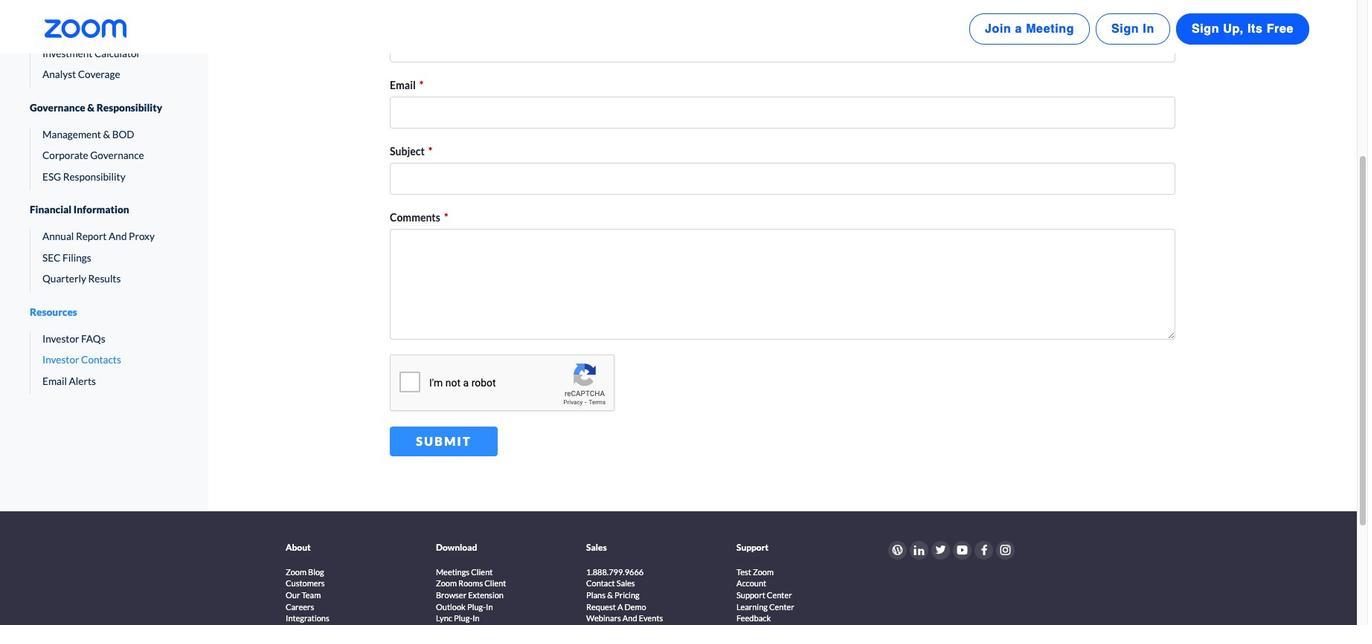 Task type: vqa. For each thing, say whether or not it's contained in the screenshot.
"and" to the bottom
yes



Task type: locate. For each thing, give the bounding box(es) containing it.
0 horizontal spatial sales
[[586, 542, 607, 553]]

quote
[[69, 5, 98, 17]]

1 vertical spatial investor
[[42, 354, 79, 366]]

1 vertical spatial and
[[622, 614, 637, 624]]

feedback link
[[736, 613, 771, 624]]

zoom on youtube image
[[957, 546, 968, 556]]

investor for investor faqs
[[42, 333, 79, 345]]

zoom rooms client link
[[436, 578, 506, 590]]

sales up 1.888.799.9666 link
[[586, 542, 607, 553]]

in
[[486, 602, 493, 612], [472, 614, 480, 624]]

1 vertical spatial client
[[484, 579, 506, 589]]

plug- down browser extension link
[[467, 602, 486, 612]]

investment calculator
[[42, 47, 141, 59]]

in down extension on the left bottom
[[486, 602, 493, 612]]

Subject text field
[[390, 163, 1175, 195]]

1 horizontal spatial in
[[486, 602, 493, 612]]

a right the join
[[1015, 22, 1022, 36]]

stock
[[42, 5, 67, 17]]

0 horizontal spatial governance
[[30, 101, 85, 113]]

0 horizontal spatial a
[[617, 602, 623, 612]]

zoom inside meetings client zoom rooms client browser extension outlook plug-in lync plug-in
[[436, 579, 457, 589]]

sign
[[1111, 22, 1139, 36], [1192, 22, 1219, 36]]

a
[[1015, 22, 1022, 36], [617, 602, 623, 612]]

in down "outlook plug-in" link
[[472, 614, 480, 624]]

support
[[736, 542, 769, 553], [736, 591, 765, 600]]

support down account link
[[736, 591, 765, 600]]

& down contact sales link
[[607, 591, 613, 600]]

0 vertical spatial sales
[[586, 542, 607, 553]]

2 investor from the top
[[42, 354, 79, 366]]

1 vertical spatial governance
[[90, 150, 144, 162]]

& up the management & bod
[[87, 101, 95, 113]]

1 vertical spatial a
[[617, 602, 623, 612]]

0 vertical spatial in
[[486, 602, 493, 612]]

governance & responsibility link
[[30, 88, 179, 127]]

1 vertical spatial support
[[736, 591, 765, 600]]

0 vertical spatial center
[[767, 591, 792, 600]]

download
[[436, 542, 477, 553]]

& left the bod
[[103, 129, 110, 140]]

investor up email alerts
[[42, 354, 79, 366]]

1 horizontal spatial sign
[[1192, 22, 1219, 36]]

1 horizontal spatial sales
[[617, 579, 635, 589]]

sales up pricing
[[617, 579, 635, 589]]

subject
[[390, 145, 425, 158]]

sign in
[[1111, 22, 1154, 36]]

1 horizontal spatial email
[[390, 79, 416, 92]]

pricing
[[614, 591, 639, 600]]

investor contacts link
[[30, 353, 179, 368]]

zoom on linkedin image
[[914, 546, 925, 556]]

quarterly results
[[42, 273, 121, 285]]

historic
[[42, 26, 78, 38]]

zoom up "browser"
[[436, 579, 457, 589]]

zoom on instagram image
[[1000, 546, 1011, 556]]

management & bod link
[[30, 127, 179, 142]]

zoom up account
[[753, 567, 774, 577]]

and left proxy
[[109, 231, 127, 243]]

sign left up,
[[1192, 22, 1219, 36]]

center up learning center link
[[767, 591, 792, 600]]

contact sales link
[[586, 578, 635, 590]]

lync
[[436, 614, 452, 624]]

0 horizontal spatial sign
[[1111, 22, 1139, 36]]

calculator
[[94, 47, 141, 59]]

&
[[99, 5, 107, 17], [87, 101, 95, 113], [103, 129, 110, 140], [607, 591, 613, 600]]

meeting
[[1026, 22, 1074, 36]]

2 horizontal spatial zoom
[[753, 567, 774, 577]]

zoom up customers link
[[286, 567, 306, 577]]

email up subject
[[390, 79, 416, 92]]

sales
[[586, 542, 607, 553], [617, 579, 635, 589]]

governance down the bod
[[90, 150, 144, 162]]

analyst
[[42, 68, 76, 80]]

1 investor from the top
[[42, 333, 79, 345]]

email
[[390, 79, 416, 92], [42, 375, 67, 387]]

investor down resources
[[42, 333, 79, 345]]

0 horizontal spatial email
[[42, 375, 67, 387]]

outlook plug-in link
[[436, 602, 493, 613]]

sign left in
[[1111, 22, 1139, 36]]

2 support from the top
[[736, 591, 765, 600]]

0 vertical spatial a
[[1015, 22, 1022, 36]]

responsibility
[[97, 101, 162, 113], [63, 171, 125, 183]]

join a meeting
[[985, 22, 1074, 36]]

blog
[[308, 567, 324, 577]]

0 horizontal spatial zoom
[[286, 567, 306, 577]]

client
[[471, 567, 493, 577], [484, 579, 506, 589]]

sales inside 1.888.799.9666 contact sales plans & pricing request a demo webinars and events
[[617, 579, 635, 589]]

email alerts link
[[30, 374, 179, 389]]

plug- down "outlook plug-in" link
[[454, 614, 473, 624]]

financial information link
[[30, 190, 179, 229]]

results
[[88, 273, 121, 285]]

email left 'alerts'
[[42, 375, 67, 387]]

center down the support center link
[[769, 602, 794, 612]]

0 vertical spatial investor
[[42, 333, 79, 345]]

stock quote & chart link
[[30, 4, 179, 19]]

client up the zoom rooms client "link"
[[471, 567, 493, 577]]

our
[[286, 591, 300, 600]]

management & bod
[[42, 129, 134, 140]]

1 horizontal spatial a
[[1015, 22, 1022, 36]]

test
[[736, 567, 751, 577]]

0 vertical spatial email
[[390, 79, 416, 92]]

financial information
[[30, 204, 129, 216]]

support up test zoom link
[[736, 542, 769, 553]]

support center link
[[736, 590, 792, 601]]

learning
[[736, 602, 768, 612]]

responsibility up the bod
[[97, 101, 162, 113]]

client up extension on the left bottom
[[484, 579, 506, 589]]

None submit
[[390, 427, 498, 457]]

chart
[[109, 5, 134, 17]]

investor
[[42, 333, 79, 345], [42, 354, 79, 366]]

2 sign from the left
[[1192, 22, 1219, 36]]

0 vertical spatial plug-
[[467, 602, 486, 612]]

historic price lookup
[[42, 26, 137, 38]]

plans & pricing link
[[586, 590, 639, 601]]

1 horizontal spatial and
[[622, 614, 637, 624]]

& inside stock quote & chart link
[[99, 5, 107, 17]]

alerts
[[69, 375, 96, 387]]

1 horizontal spatial zoom
[[436, 579, 457, 589]]

0 vertical spatial client
[[471, 567, 493, 577]]

filings
[[63, 252, 91, 264]]

0 horizontal spatial in
[[472, 614, 480, 624]]

a up 'webinars and events' link
[[617, 602, 623, 612]]

careers link
[[286, 602, 314, 613]]

lookup
[[105, 26, 137, 38]]

1 sign from the left
[[1111, 22, 1139, 36]]

zoom blog customers our team careers integrations
[[286, 567, 329, 624]]

center
[[767, 591, 792, 600], [769, 602, 794, 612]]

sec
[[42, 252, 61, 264]]

governance
[[30, 101, 85, 113], [90, 150, 144, 162]]

join
[[985, 22, 1011, 36]]

0 vertical spatial and
[[109, 231, 127, 243]]

zoom inside zoom blog customers our team careers integrations
[[286, 567, 306, 577]]

& inside governance & responsibility link
[[87, 101, 95, 113]]

meetings client zoom rooms client browser extension outlook plug-in lync plug-in
[[436, 567, 506, 624]]

governance up 'management'
[[30, 101, 85, 113]]

& left chart
[[99, 5, 107, 17]]

zoom video communications, inc. logo image
[[45, 20, 126, 38]]

0 vertical spatial support
[[736, 542, 769, 553]]

zoom on facebook image
[[981, 546, 987, 556]]

1 vertical spatial sales
[[617, 579, 635, 589]]

corporate governance link
[[30, 148, 179, 163]]

responsibility down corporate governance
[[63, 171, 125, 183]]

account link
[[736, 578, 766, 590]]

Email email field
[[390, 97, 1175, 129]]

& inside 1.888.799.9666 contact sales plans & pricing request a demo webinars and events
[[607, 591, 613, 600]]

test zoom account support center learning center feedback
[[736, 567, 794, 624]]

1 horizontal spatial governance
[[90, 150, 144, 162]]

sign for sign in
[[1111, 22, 1139, 36]]

stock quote & chart
[[42, 5, 134, 17]]

lync plug-in link
[[436, 613, 480, 624]]

1 vertical spatial plug-
[[454, 614, 473, 624]]

sign up, its free
[[1192, 22, 1294, 36]]

join a meeting link
[[969, 13, 1090, 45]]

1 vertical spatial email
[[42, 375, 67, 387]]

and down demo
[[622, 614, 637, 624]]

corporate
[[42, 150, 88, 162]]

investor contacts
[[42, 354, 121, 366]]

sales navigation
[[586, 530, 719, 625]]

esg responsibility link
[[30, 169, 179, 184]]



Task type: describe. For each thing, give the bounding box(es) containing it.
test zoom link
[[736, 567, 774, 578]]

plans
[[586, 591, 606, 600]]

support navigation
[[736, 530, 870, 626]]

demo
[[624, 602, 646, 612]]

esg responsibility
[[42, 171, 125, 183]]

report
[[76, 231, 107, 243]]

quarterly results link
[[30, 272, 179, 287]]

webinars and events link
[[586, 613, 663, 624]]

corporate governance
[[42, 150, 144, 162]]

careers
[[286, 602, 314, 612]]

analyst coverage link
[[30, 67, 179, 82]]

resources
[[30, 306, 77, 318]]

management
[[42, 129, 101, 140]]

1 vertical spatial responsibility
[[63, 171, 125, 183]]

feedback
[[736, 614, 771, 624]]

contacts
[[81, 354, 121, 366]]

& inside management & bod link
[[103, 129, 110, 140]]

financial
[[30, 204, 72, 216]]

investment
[[42, 47, 92, 59]]

extension
[[468, 591, 504, 600]]

1.888.799.9666
[[586, 567, 644, 577]]

integrations link
[[286, 613, 329, 624]]

customers link
[[286, 578, 325, 590]]

sec filings
[[42, 252, 91, 264]]

integrations
[[286, 614, 329, 624]]

investor for investor contacts
[[42, 354, 79, 366]]

zoom on twitter image
[[935, 546, 946, 555]]

sec filings link
[[30, 250, 179, 266]]

in
[[1143, 22, 1154, 36]]

faqs
[[81, 333, 105, 345]]

request
[[586, 602, 616, 612]]

1 vertical spatial center
[[769, 602, 794, 612]]

customers
[[286, 579, 325, 589]]

esg
[[42, 171, 61, 183]]

analyst coverage
[[42, 68, 120, 80]]

its
[[1247, 22, 1263, 36]]

rooms
[[458, 579, 483, 589]]

meetings client link
[[436, 567, 493, 578]]

events
[[639, 614, 663, 624]]

up,
[[1223, 22, 1244, 36]]

sign for sign up, its free
[[1192, 22, 1219, 36]]

1 vertical spatial in
[[472, 614, 480, 624]]

governance & responsibility
[[30, 101, 162, 113]]

bod
[[112, 129, 134, 140]]

webinars
[[586, 614, 621, 624]]

investor faqs link
[[30, 332, 179, 347]]

Comments text field
[[390, 229, 1175, 340]]

price
[[80, 26, 103, 38]]

zoom inside test zoom account support center learning center feedback
[[753, 567, 774, 577]]

0 vertical spatial responsibility
[[97, 101, 162, 113]]

1 support from the top
[[736, 542, 769, 553]]

a inside 1.888.799.9666 contact sales plans & pricing request a demo webinars and events
[[617, 602, 623, 612]]

1.888.799.9666 contact sales plans & pricing request a demo webinars and events
[[586, 567, 663, 624]]

outlook
[[436, 602, 466, 612]]

zoom on blog image
[[892, 546, 903, 556]]

coverage
[[78, 68, 120, 80]]

email alerts
[[42, 375, 96, 387]]

investor faqs
[[42, 333, 105, 345]]

sign in link
[[1096, 13, 1170, 45]]

browser extension link
[[436, 590, 504, 601]]

resources link
[[30, 293, 179, 332]]

email for email alerts
[[42, 375, 67, 387]]

our team link
[[286, 590, 321, 601]]

proxy
[[129, 231, 155, 243]]

Name text field
[[390, 31, 1175, 63]]

historic price lookup link
[[30, 25, 179, 40]]

0 vertical spatial governance
[[30, 101, 85, 113]]

about
[[286, 542, 311, 553]]

zoom blog link
[[286, 567, 324, 578]]

quarterly
[[42, 273, 86, 285]]

browser
[[436, 591, 466, 600]]

learning center link
[[736, 602, 794, 613]]

support inside test zoom account support center learning center feedback
[[736, 591, 765, 600]]

0 horizontal spatial and
[[109, 231, 127, 243]]

request a demo link
[[586, 602, 646, 613]]

account
[[736, 579, 766, 589]]

annual report and proxy link
[[30, 229, 179, 245]]

sign up, its free link
[[1176, 13, 1309, 45]]

email for email
[[390, 79, 416, 92]]

information
[[74, 204, 129, 216]]

free
[[1267, 22, 1294, 36]]

and inside 1.888.799.9666 contact sales plans & pricing request a demo webinars and events
[[622, 614, 637, 624]]

1.888.799.9666 link
[[586, 567, 644, 578]]

download navigation
[[436, 530, 568, 626]]

about navigation
[[286, 530, 418, 626]]

team
[[302, 591, 321, 600]]



